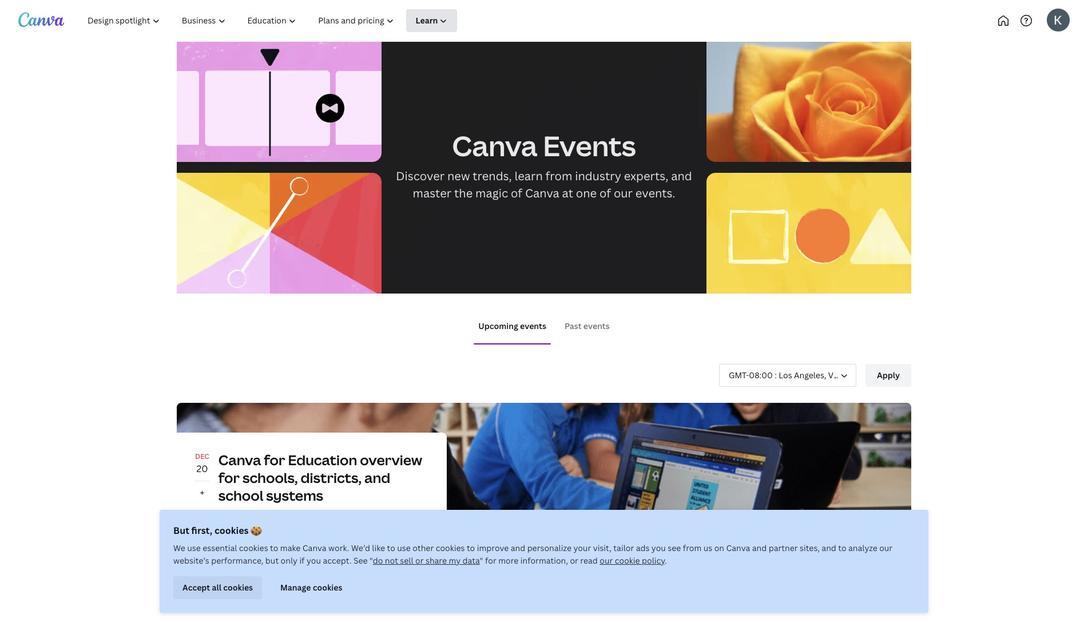 Task type: vqa. For each thing, say whether or not it's contained in the screenshot.
the Higher education link
no



Task type: locate. For each thing, give the bounding box(es) containing it.
not
[[385, 555, 398, 566]]

or right sell
[[415, 555, 424, 566]]

past events
[[565, 320, 610, 331]]

cookies inside 'button'
[[223, 582, 253, 593]]

use up website's
[[187, 543, 201, 553]]

past events link
[[565, 320, 610, 331]]

magic
[[476, 185, 508, 201]]

cookie
[[615, 555, 640, 566]]

for
[[264, 450, 285, 469], [218, 468, 240, 487], [485, 555, 497, 566]]

improve
[[477, 543, 509, 553]]

my
[[449, 555, 461, 566]]

the
[[454, 185, 473, 201]]

canva
[[452, 127, 538, 164], [525, 185, 560, 201], [218, 450, 261, 469], [303, 543, 327, 553], [726, 543, 750, 553]]

cookies up free
[[215, 524, 249, 537]]

+ left 18
[[343, 509, 348, 520]]

canva inside canva for education overview for schools, districts, and school systems
[[218, 450, 261, 469]]

wed, 5:30 am - 6:00 am pst + 18 more sessions
[[232, 509, 415, 520]]

2 use from the left
[[397, 543, 411, 553]]

cookies inside button
[[313, 582, 342, 593]]

cookies right all
[[223, 582, 253, 593]]

other
[[413, 543, 434, 553]]

0 vertical spatial from
[[546, 168, 572, 184]]

events right upcoming
[[520, 320, 546, 331]]

sites,
[[800, 543, 820, 553]]

0 horizontal spatial use
[[187, 543, 201, 553]]

1 horizontal spatial events
[[584, 320, 610, 331]]

2 vertical spatial our
[[600, 555, 613, 566]]

more down improve
[[499, 555, 519, 566]]

0 vertical spatial +
[[200, 487, 205, 499]]

1 use from the left
[[187, 543, 201, 553]]

dec
[[195, 451, 209, 461]]

1 vertical spatial you
[[307, 555, 321, 566]]

gmt-08:00 : los angeles, vancouver, tijuana
[[729, 370, 901, 380]]

visit,
[[593, 543, 612, 553]]

0 horizontal spatial our
[[600, 555, 613, 566]]

2 to from the left
[[387, 543, 395, 553]]

accept all cookies
[[183, 582, 253, 593]]

our inside we use essential cookies to make canva work. we'd like to use other cookies to improve and personalize your visit, tailor ads you see from us on canva and partner sites, and to analyze our website's performance, but only if you accept. see "
[[880, 543, 893, 553]]

1 vertical spatial our
[[880, 543, 893, 553]]

:
[[775, 370, 777, 380]]

of down industry
[[600, 185, 611, 201]]

our down visit,
[[600, 555, 613, 566]]

from up at
[[546, 168, 572, 184]]

0 horizontal spatial +
[[200, 487, 205, 499]]

to right like at bottom left
[[387, 543, 395, 553]]

if
[[300, 555, 305, 566]]

only
[[281, 555, 298, 566]]

2 horizontal spatial our
[[880, 543, 893, 553]]

our right "analyze"
[[880, 543, 893, 553]]

0 horizontal spatial you
[[307, 555, 321, 566]]

of down learn
[[511, 185, 523, 201]]

us
[[704, 543, 713, 553]]

canva for education overview for schools, districts, and school systems
[[218, 450, 422, 505]]

0 vertical spatial more
[[361, 509, 381, 520]]

gmt-
[[729, 370, 749, 380]]

0 horizontal spatial for
[[218, 468, 240, 487]]

0 vertical spatial you
[[652, 543, 666, 553]]

cookies up "my"
[[436, 543, 465, 553]]

but
[[265, 555, 279, 566]]

cookies down accept.
[[313, 582, 342, 593]]

1 events from the left
[[520, 320, 546, 331]]

am left - at left bottom
[[272, 509, 285, 520]]

0 horizontal spatial more
[[361, 509, 381, 520]]

cookies
[[215, 524, 249, 537], [239, 543, 268, 553], [436, 543, 465, 553], [223, 582, 253, 593], [313, 582, 342, 593]]

1 vertical spatial +
[[343, 509, 348, 520]]

0 horizontal spatial from
[[546, 168, 572, 184]]

you up policy
[[652, 543, 666, 553]]

6:00
[[292, 509, 310, 520]]

for right 20
[[218, 468, 240, 487]]

events right past
[[584, 320, 610, 331]]

1 vertical spatial from
[[683, 543, 702, 553]]

ads
[[636, 543, 650, 553]]

.
[[665, 555, 667, 566]]

1 vertical spatial more
[[499, 555, 519, 566]]

manage cookies button
[[271, 576, 352, 599]]

1 horizontal spatial use
[[397, 543, 411, 553]]

1 horizontal spatial our
[[614, 185, 633, 201]]

0 horizontal spatial "
[[370, 555, 373, 566]]

your
[[574, 543, 591, 553]]

to up data
[[467, 543, 475, 553]]

1 horizontal spatial +
[[343, 509, 348, 520]]

events for past events
[[584, 320, 610, 331]]

" down improve
[[480, 555, 483, 566]]

data
[[463, 555, 480, 566]]

past
[[565, 320, 582, 331]]

0 horizontal spatial am
[[272, 509, 285, 520]]

read
[[580, 555, 598, 566]]

for down improve
[[485, 555, 497, 566]]

more
[[361, 509, 381, 520], [499, 555, 519, 566]]

vancouver,
[[829, 370, 871, 380]]

to up but
[[270, 543, 278, 553]]

" right the see
[[370, 555, 373, 566]]

canva up school
[[218, 450, 261, 469]]

am left pst
[[312, 509, 325, 520]]

0 horizontal spatial events
[[520, 320, 546, 331]]

1 horizontal spatial "
[[480, 555, 483, 566]]

canva down learn
[[525, 185, 560, 201]]

districts,
[[301, 468, 362, 487]]

1 " from the left
[[370, 555, 373, 566]]

to left "analyze"
[[839, 543, 847, 553]]

manage
[[280, 582, 311, 593]]

1 horizontal spatial am
[[312, 509, 325, 520]]

and up sessions
[[365, 468, 390, 487]]

our
[[614, 185, 633, 201], [880, 543, 893, 553], [600, 555, 613, 566]]

and left the partner
[[752, 543, 767, 553]]

use up sell
[[397, 543, 411, 553]]

for up systems
[[264, 450, 285, 469]]

am
[[272, 509, 285, 520], [312, 509, 325, 520]]

or left the read
[[570, 555, 579, 566]]

you right if
[[307, 555, 321, 566]]

1 horizontal spatial from
[[683, 543, 702, 553]]

events
[[520, 320, 546, 331], [584, 320, 610, 331]]

from inside canva events discover new trends, learn from industry experts, and master the magic of canva at one of our events.
[[546, 168, 572, 184]]

from inside we use essential cookies to make canva work. we'd like to use other cookies to improve and personalize your visit, tailor ads you see from us on canva and partner sites, and to analyze our website's performance, but only if you accept. see "
[[683, 543, 702, 553]]

0 horizontal spatial or
[[415, 555, 424, 566]]

more right 18
[[361, 509, 381, 520]]

of
[[511, 185, 523, 201], [600, 185, 611, 201]]

0 vertical spatial our
[[614, 185, 633, 201]]

use
[[187, 543, 201, 553], [397, 543, 411, 553]]

online
[[232, 525, 258, 535]]

but first, cookies 🍪
[[173, 524, 262, 537]]

2 horizontal spatial for
[[485, 555, 497, 566]]

and right sites,
[[822, 543, 837, 553]]

+ down 20
[[200, 487, 205, 499]]

and up events.
[[671, 168, 692, 184]]

and inside canva for education overview for schools, districts, and school systems
[[365, 468, 390, 487]]

"
[[370, 555, 373, 566], [480, 555, 483, 566]]

+
[[200, 487, 205, 499], [343, 509, 348, 520]]

like
[[372, 543, 385, 553]]

our down experts,
[[614, 185, 633, 201]]

2 events from the left
[[584, 320, 610, 331]]

1 to from the left
[[270, 543, 278, 553]]

canva right on on the bottom right
[[726, 543, 750, 553]]

you
[[652, 543, 666, 553], [307, 555, 321, 566]]

1 horizontal spatial more
[[499, 555, 519, 566]]

to
[[270, 543, 278, 553], [387, 543, 395, 553], [467, 543, 475, 553], [839, 543, 847, 553]]

1 horizontal spatial or
[[570, 555, 579, 566]]

our inside canva events discover new trends, learn from industry experts, and master the magic of canva at one of our events.
[[614, 185, 633, 201]]

dec 20
[[195, 451, 209, 475]]

1 horizontal spatial of
[[600, 185, 611, 201]]

from left us
[[683, 543, 702, 553]]

events.
[[636, 185, 676, 201]]

more for sessions
[[361, 509, 381, 520]]

1 horizontal spatial you
[[652, 543, 666, 553]]

1 am from the left
[[272, 509, 285, 520]]

0 horizontal spatial of
[[511, 185, 523, 201]]

one
[[576, 185, 597, 201]]



Task type: describe. For each thing, give the bounding box(es) containing it.
do not sell or share my data link
[[373, 555, 480, 566]]

master
[[413, 185, 452, 201]]

1 of from the left
[[511, 185, 523, 201]]

2 of from the left
[[600, 185, 611, 201]]

18
[[350, 509, 359, 520]]

essential
[[203, 543, 237, 553]]

trends,
[[473, 168, 512, 184]]

upcoming
[[479, 320, 518, 331]]

industry
[[575, 168, 621, 184]]

4 to from the left
[[839, 543, 847, 553]]

-
[[287, 509, 290, 520]]

education
[[288, 450, 357, 469]]

we use essential cookies to make canva work. we'd like to use other cookies to improve and personalize your visit, tailor ads you see from us on canva and partner sites, and to analyze our website's performance, but only if you accept. see "
[[173, 543, 893, 566]]

08:00
[[749, 370, 773, 380]]

events
[[543, 127, 636, 164]]

and inside canva events discover new trends, learn from industry experts, and master the magic of canva at one of our events.
[[671, 168, 692, 184]]

website's
[[173, 555, 209, 566]]

learn
[[515, 168, 543, 184]]

personalize
[[527, 543, 572, 553]]

analyze
[[849, 543, 878, 553]]

free
[[232, 540, 249, 550]]

discover
[[396, 168, 445, 184]]

angeles,
[[794, 370, 827, 380]]

sell
[[400, 555, 414, 566]]

events for upcoming events
[[520, 320, 546, 331]]

we
[[173, 543, 185, 553]]

2 am from the left
[[312, 509, 325, 520]]

3 to from the left
[[467, 543, 475, 553]]

schools,
[[243, 468, 298, 487]]

tailor
[[614, 543, 634, 553]]

information,
[[521, 555, 568, 566]]

1 horizontal spatial for
[[264, 450, 285, 469]]

and up 'do not sell or share my data " for more information, or read our cookie policy .'
[[511, 543, 525, 553]]

gmt-08:00 : los angeles, vancouver, tijuana button
[[719, 364, 901, 387]]

sessions
[[383, 509, 415, 520]]

policy
[[642, 555, 665, 566]]

school
[[218, 486, 263, 505]]

performance,
[[211, 555, 263, 566]]

1 or from the left
[[415, 555, 424, 566]]

accept
[[183, 582, 210, 593]]

top level navigation element
[[78, 9, 496, 32]]

work.
[[329, 543, 349, 553]]

canva events discover new trends, learn from industry experts, and master the magic of canva at one of our events.
[[396, 127, 692, 201]]

make
[[280, 543, 301, 553]]

canva up trends,
[[452, 127, 538, 164]]

at
[[562, 185, 573, 201]]

share
[[426, 555, 447, 566]]

our cookie policy link
[[600, 555, 665, 566]]

20
[[197, 462, 208, 475]]

5:30
[[253, 509, 270, 520]]

2 or from the left
[[570, 555, 579, 566]]

on
[[715, 543, 725, 553]]

accept all cookies button
[[173, 576, 262, 599]]

but
[[173, 524, 189, 537]]

overview
[[360, 450, 422, 469]]

do not sell or share my data " for more information, or read our cookie policy .
[[373, 555, 667, 566]]

accept.
[[323, 555, 352, 566]]

experts,
[[624, 168, 669, 184]]

all
[[212, 582, 221, 593]]

canva up if
[[303, 543, 327, 553]]

2 " from the left
[[480, 555, 483, 566]]

" inside we use essential cookies to make canva work. we'd like to use other cookies to improve and personalize your visit, tailor ads you see from us on canva and partner sites, and to analyze our website's performance, but only if you accept. see "
[[370, 555, 373, 566]]

do
[[373, 555, 383, 566]]

we'd
[[351, 543, 370, 553]]

upcoming events
[[479, 320, 546, 331]]

pst
[[327, 509, 341, 520]]

more for information,
[[499, 555, 519, 566]]

new
[[447, 168, 470, 184]]

wed,
[[232, 509, 251, 520]]

manage cookies
[[280, 582, 342, 593]]

🍪
[[251, 524, 262, 537]]

cookies down 🍪
[[239, 543, 268, 553]]

systems
[[266, 486, 323, 505]]

first,
[[191, 524, 212, 537]]

see
[[668, 543, 681, 553]]

see
[[354, 555, 368, 566]]

partner
[[769, 543, 798, 553]]

tijuana
[[873, 370, 901, 380]]

los
[[779, 370, 792, 380]]



